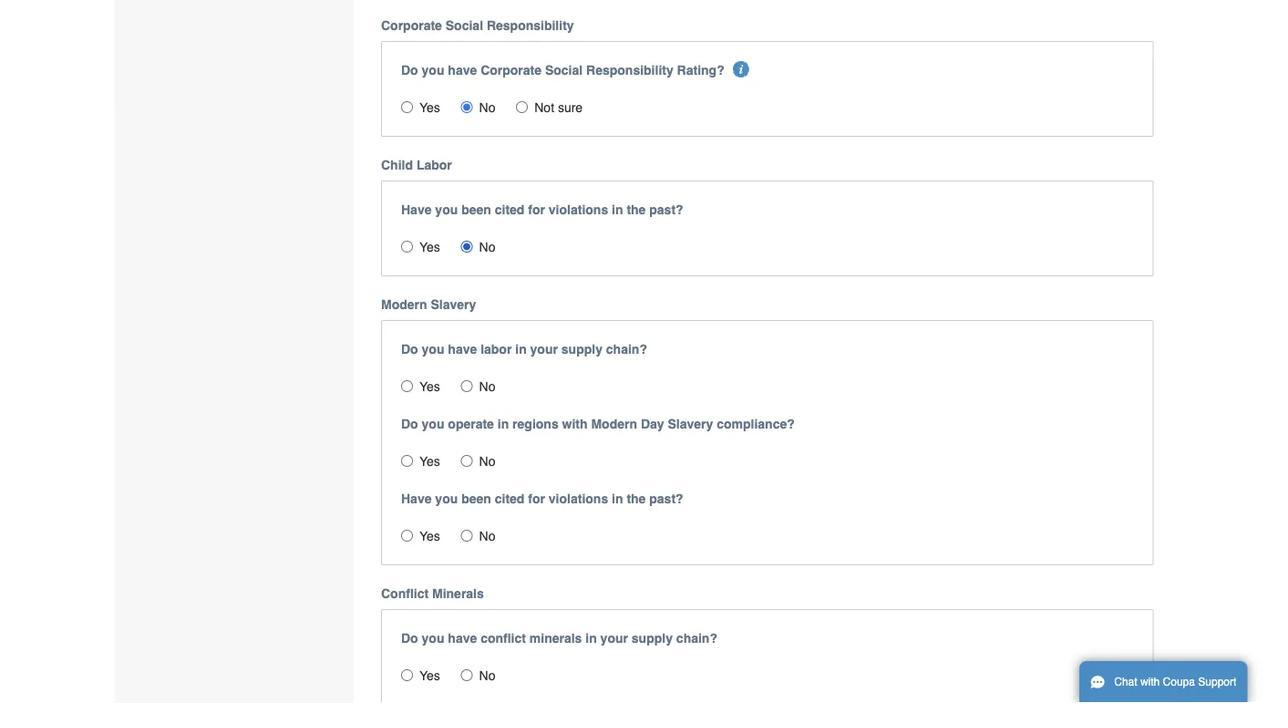 Task type: vqa. For each thing, say whether or not it's contained in the screenshot.
legal
no



Task type: locate. For each thing, give the bounding box(es) containing it.
3 do from the top
[[401, 417, 418, 431]]

do down corporate social responsibility
[[401, 63, 418, 77]]

support
[[1199, 676, 1237, 689]]

0 vertical spatial slavery
[[431, 297, 476, 312]]

with
[[562, 417, 588, 431], [1141, 676, 1160, 689]]

do down conflict on the bottom of the page
[[401, 631, 418, 646]]

corporate
[[381, 18, 442, 33], [481, 63, 542, 77]]

0 vertical spatial corporate
[[381, 18, 442, 33]]

1 vertical spatial modern
[[591, 417, 638, 431]]

1 horizontal spatial responsibility
[[587, 63, 674, 77]]

have
[[401, 202, 432, 217], [401, 491, 432, 506]]

1 violations from the top
[[549, 202, 609, 217]]

1 horizontal spatial supply
[[632, 631, 673, 646]]

0 vertical spatial cited
[[495, 202, 525, 217]]

1 vertical spatial your
[[601, 631, 628, 646]]

you
[[422, 63, 445, 77], [435, 202, 458, 217], [422, 342, 445, 356], [422, 417, 445, 431], [435, 491, 458, 506], [422, 631, 445, 646]]

responsibility up do you have corporate social responsibility rating?
[[487, 18, 574, 33]]

minerals
[[432, 586, 484, 601]]

your right labor
[[530, 342, 558, 356]]

slavery
[[431, 297, 476, 312], [668, 417, 714, 431]]

have you been cited for violations in the past?
[[401, 202, 684, 217], [401, 491, 684, 506]]

have left conflict
[[448, 631, 477, 646]]

yes
[[420, 100, 440, 115], [420, 240, 440, 254], [420, 379, 440, 394], [420, 454, 440, 469], [420, 529, 440, 543], [420, 668, 440, 683]]

1 vertical spatial with
[[1141, 676, 1160, 689]]

1 horizontal spatial chain?
[[677, 631, 718, 646]]

with right regions in the left of the page
[[562, 417, 588, 431]]

1 vertical spatial have you been cited for violations in the past?
[[401, 491, 684, 506]]

0 vertical spatial violations
[[549, 202, 609, 217]]

1 past? from the top
[[650, 202, 684, 217]]

regions
[[513, 417, 559, 431]]

0 horizontal spatial supply
[[562, 342, 603, 356]]

0 vertical spatial supply
[[562, 342, 603, 356]]

1 have from the top
[[448, 63, 477, 77]]

been
[[462, 202, 491, 217], [462, 491, 491, 506]]

1 horizontal spatial slavery
[[668, 417, 714, 431]]

have left labor
[[448, 342, 477, 356]]

0 vertical spatial have
[[401, 202, 432, 217]]

1 vertical spatial social
[[545, 63, 583, 77]]

your
[[530, 342, 558, 356], [601, 631, 628, 646]]

0 horizontal spatial responsibility
[[487, 18, 574, 33]]

past?
[[650, 202, 684, 217], [650, 491, 684, 506]]

2 have from the top
[[448, 342, 477, 356]]

2 no from the top
[[479, 240, 496, 254]]

None radio
[[461, 101, 473, 113], [516, 101, 528, 113], [461, 380, 473, 392], [461, 455, 473, 467], [461, 101, 473, 113], [516, 101, 528, 113], [461, 380, 473, 392], [461, 455, 473, 467]]

additional information image
[[733, 61, 750, 77]]

1 do from the top
[[401, 63, 418, 77]]

have for conflict
[[448, 631, 477, 646]]

1 vertical spatial chain?
[[677, 631, 718, 646]]

do down modern slavery
[[401, 342, 418, 356]]

2 have from the top
[[401, 491, 432, 506]]

chat with coupa support
[[1115, 676, 1237, 689]]

1 cited from the top
[[495, 202, 525, 217]]

do for do you operate in regions with modern day slavery compliance?
[[401, 417, 418, 431]]

corporate social responsibility
[[381, 18, 574, 33]]

chain?
[[606, 342, 648, 356], [677, 631, 718, 646]]

responsibility left rating?
[[587, 63, 674, 77]]

0 vertical spatial been
[[462, 202, 491, 217]]

do for do you have conflict minerals in your supply chain?
[[401, 631, 418, 646]]

have
[[448, 63, 477, 77], [448, 342, 477, 356], [448, 631, 477, 646]]

0 vertical spatial have
[[448, 63, 477, 77]]

1 vertical spatial corporate
[[481, 63, 542, 77]]

0 vertical spatial for
[[528, 202, 545, 217]]

0 vertical spatial your
[[530, 342, 558, 356]]

do left operate
[[401, 417, 418, 431]]

1 horizontal spatial modern
[[591, 417, 638, 431]]

0 horizontal spatial modern
[[381, 297, 427, 312]]

do you have corporate social responsibility rating?
[[401, 63, 725, 77]]

0 horizontal spatial with
[[562, 417, 588, 431]]

no
[[479, 100, 496, 115], [479, 240, 496, 254], [479, 379, 496, 394], [479, 454, 496, 469], [479, 529, 496, 543], [479, 668, 496, 683]]

4 no from the top
[[479, 454, 496, 469]]

1 vertical spatial violations
[[549, 491, 609, 506]]

supply
[[562, 342, 603, 356], [632, 631, 673, 646]]

0 vertical spatial social
[[446, 18, 483, 33]]

1 vertical spatial have
[[448, 342, 477, 356]]

3 yes from the top
[[420, 379, 440, 394]]

slavery up do you have labor in your supply chain?
[[431, 297, 476, 312]]

the
[[627, 202, 646, 217], [627, 491, 646, 506]]

1 horizontal spatial with
[[1141, 676, 1160, 689]]

with inside "button"
[[1141, 676, 1160, 689]]

1 vertical spatial been
[[462, 491, 491, 506]]

1 no from the top
[[479, 100, 496, 115]]

2 vertical spatial have
[[448, 631, 477, 646]]

responsibility
[[487, 18, 574, 33], [587, 63, 674, 77]]

0 vertical spatial the
[[627, 202, 646, 217]]

for
[[528, 202, 545, 217], [528, 491, 545, 506]]

0 horizontal spatial social
[[446, 18, 483, 33]]

2 violations from the top
[[549, 491, 609, 506]]

slavery right the day on the right
[[668, 417, 714, 431]]

rating?
[[677, 63, 725, 77]]

None radio
[[401, 101, 413, 113], [401, 241, 413, 252], [461, 241, 473, 252], [401, 380, 413, 392], [401, 455, 413, 467], [401, 530, 413, 542], [461, 530, 473, 542], [401, 669, 413, 681], [461, 669, 473, 681], [401, 101, 413, 113], [401, 241, 413, 252], [461, 241, 473, 252], [401, 380, 413, 392], [401, 455, 413, 467], [401, 530, 413, 542], [461, 530, 473, 542], [401, 669, 413, 681], [461, 669, 473, 681]]

1 vertical spatial past?
[[650, 491, 684, 506]]

child
[[381, 158, 413, 172]]

2 been from the top
[[462, 491, 491, 506]]

6 no from the top
[[479, 668, 496, 683]]

2 the from the top
[[627, 491, 646, 506]]

0 horizontal spatial chain?
[[606, 342, 648, 356]]

in
[[612, 202, 623, 217], [516, 342, 527, 356], [498, 417, 509, 431], [612, 491, 623, 506], [586, 631, 597, 646]]

modern
[[381, 297, 427, 312], [591, 417, 638, 431]]

cited
[[495, 202, 525, 217], [495, 491, 525, 506]]

do for do you have labor in your supply chain?
[[401, 342, 418, 356]]

0 vertical spatial past?
[[650, 202, 684, 217]]

2 cited from the top
[[495, 491, 525, 506]]

violations
[[549, 202, 609, 217], [549, 491, 609, 506]]

do you have conflict minerals in your supply chain?
[[401, 631, 718, 646]]

modern slavery
[[381, 297, 476, 312]]

1 vertical spatial cited
[[495, 491, 525, 506]]

2 do from the top
[[401, 342, 418, 356]]

4 do from the top
[[401, 631, 418, 646]]

your right minerals
[[601, 631, 628, 646]]

you down modern slavery
[[422, 342, 445, 356]]

chat with coupa support button
[[1080, 661, 1248, 703]]

0 vertical spatial chain?
[[606, 342, 648, 356]]

do
[[401, 63, 418, 77], [401, 342, 418, 356], [401, 417, 418, 431], [401, 631, 418, 646]]

labor
[[417, 158, 452, 172]]

coupa
[[1163, 676, 1196, 689]]

conflict minerals
[[381, 586, 484, 601]]

social
[[446, 18, 483, 33], [545, 63, 583, 77]]

with right "chat"
[[1141, 676, 1160, 689]]

have down corporate social responsibility
[[448, 63, 477, 77]]

1 horizontal spatial corporate
[[481, 63, 542, 77]]

1 vertical spatial the
[[627, 491, 646, 506]]

you down conflict minerals
[[422, 631, 445, 646]]

child labor
[[381, 158, 452, 172]]

0 vertical spatial modern
[[381, 297, 427, 312]]

have for labor
[[448, 342, 477, 356]]

0 vertical spatial have you been cited for violations in the past?
[[401, 202, 684, 217]]

1 vertical spatial for
[[528, 491, 545, 506]]

1 vertical spatial have
[[401, 491, 432, 506]]

3 have from the top
[[448, 631, 477, 646]]



Task type: describe. For each thing, give the bounding box(es) containing it.
6 yes from the top
[[420, 668, 440, 683]]

1 have you been cited for violations in the past? from the top
[[401, 202, 684, 217]]

2 for from the top
[[528, 491, 545, 506]]

4 yes from the top
[[420, 454, 440, 469]]

you down 'labor'
[[435, 202, 458, 217]]

1 yes from the top
[[420, 100, 440, 115]]

have for corporate
[[448, 63, 477, 77]]

chat
[[1115, 676, 1138, 689]]

labor
[[481, 342, 512, 356]]

day
[[641, 417, 665, 431]]

0 horizontal spatial your
[[530, 342, 558, 356]]

0 vertical spatial responsibility
[[487, 18, 574, 33]]

not
[[535, 100, 555, 115]]

2 yes from the top
[[420, 240, 440, 254]]

you down operate
[[435, 491, 458, 506]]

1 vertical spatial responsibility
[[587, 63, 674, 77]]

you left operate
[[422, 417, 445, 431]]

2 have you been cited for violations in the past? from the top
[[401, 491, 684, 506]]

1 horizontal spatial social
[[545, 63, 583, 77]]

1 been from the top
[[462, 202, 491, 217]]

conflict
[[381, 586, 429, 601]]

1 vertical spatial supply
[[632, 631, 673, 646]]

1 vertical spatial slavery
[[668, 417, 714, 431]]

you down corporate social responsibility
[[422, 63, 445, 77]]

sure
[[558, 100, 583, 115]]

1 the from the top
[[627, 202, 646, 217]]

0 horizontal spatial corporate
[[381, 18, 442, 33]]

conflict
[[481, 631, 526, 646]]

5 yes from the top
[[420, 529, 440, 543]]

1 have from the top
[[401, 202, 432, 217]]

minerals
[[530, 631, 582, 646]]

do you have labor in your supply chain?
[[401, 342, 648, 356]]

compliance?
[[717, 417, 795, 431]]

5 no from the top
[[479, 529, 496, 543]]

3 no from the top
[[479, 379, 496, 394]]

do for do you have corporate social responsibility rating?
[[401, 63, 418, 77]]

1 for from the top
[[528, 202, 545, 217]]

0 horizontal spatial slavery
[[431, 297, 476, 312]]

operate
[[448, 417, 494, 431]]

0 vertical spatial with
[[562, 417, 588, 431]]

1 horizontal spatial your
[[601, 631, 628, 646]]

2 past? from the top
[[650, 491, 684, 506]]

not sure
[[535, 100, 583, 115]]

do you operate in regions with modern day slavery compliance?
[[401, 417, 795, 431]]



